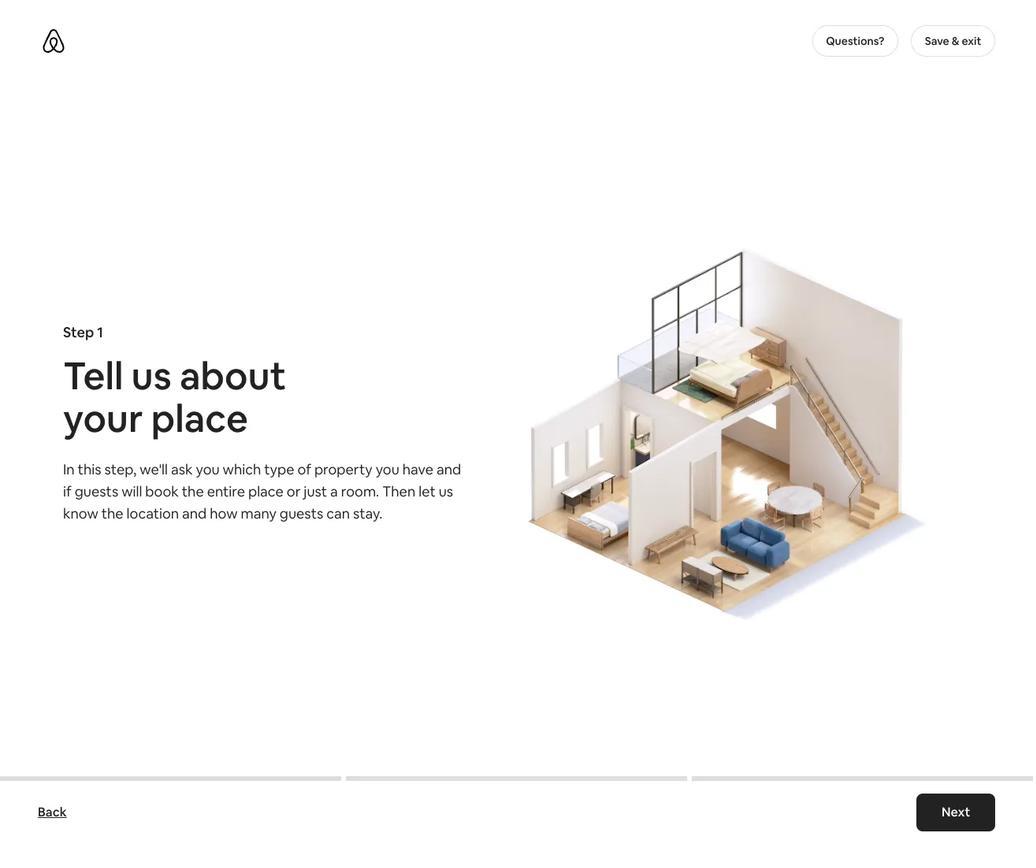 Task type: vqa. For each thing, say whether or not it's contained in the screenshot.
Rubicon to the bottom
no



Task type: locate. For each thing, give the bounding box(es) containing it.
guests
[[75, 483, 118, 501], [280, 505, 323, 523]]

guests down this
[[75, 483, 118, 501]]

0 horizontal spatial us
[[131, 352, 172, 401]]

you up then
[[376, 461, 400, 479]]

type
[[264, 461, 295, 479]]

us
[[131, 352, 172, 401], [439, 483, 453, 501]]

1 horizontal spatial us
[[439, 483, 453, 501]]

step 1
[[63, 324, 103, 342]]

have
[[403, 461, 434, 479]]

you right ask
[[196, 461, 220, 479]]

in
[[63, 461, 75, 479]]

the down ask
[[182, 483, 204, 501]]

many
[[241, 505, 277, 523]]

0 vertical spatial guests
[[75, 483, 118, 501]]

and
[[437, 461, 461, 479], [182, 505, 207, 523]]

step,
[[104, 461, 137, 479]]

us right 'let'
[[439, 483, 453, 501]]

let
[[419, 483, 436, 501]]

ask
[[171, 461, 193, 479]]

the
[[182, 483, 204, 501], [101, 505, 123, 523]]

0 horizontal spatial the
[[101, 505, 123, 523]]

1 vertical spatial guests
[[280, 505, 323, 523]]

back
[[38, 804, 67, 821]]

us inside "tell us about your place"
[[131, 352, 172, 401]]

0 horizontal spatial you
[[196, 461, 220, 479]]

the down will
[[101, 505, 123, 523]]

and left how
[[182, 505, 207, 523]]

back button
[[30, 797, 75, 828]]

guests down or
[[280, 505, 323, 523]]

and right have
[[437, 461, 461, 479]]

0 vertical spatial us
[[131, 352, 172, 401]]

a
[[330, 483, 338, 501]]

can
[[327, 505, 350, 523]]

us right tell
[[131, 352, 172, 401]]

0 vertical spatial and
[[437, 461, 461, 479]]

1 vertical spatial us
[[439, 483, 453, 501]]

1 horizontal spatial you
[[376, 461, 400, 479]]

1 vertical spatial and
[[182, 505, 207, 523]]

1
[[97, 324, 103, 342]]

know
[[63, 505, 98, 523]]

1 vertical spatial the
[[101, 505, 123, 523]]

0 horizontal spatial and
[[182, 505, 207, 523]]

step
[[63, 324, 94, 342]]

entire
[[207, 483, 245, 501]]

&
[[952, 34, 960, 48]]

1 horizontal spatial and
[[437, 461, 461, 479]]

this
[[78, 461, 101, 479]]

1 horizontal spatial the
[[182, 483, 204, 501]]

if
[[63, 483, 72, 501]]

or
[[287, 483, 301, 501]]

just
[[304, 483, 327, 501]]

you
[[196, 461, 220, 479], [376, 461, 400, 479]]

next
[[942, 804, 970, 821]]

we'll
[[140, 461, 168, 479]]



Task type: describe. For each thing, give the bounding box(es) containing it.
will
[[122, 483, 142, 501]]

tell us about your place
[[63, 352, 286, 443]]

place
[[248, 483, 284, 501]]

0 horizontal spatial guests
[[75, 483, 118, 501]]

1 you from the left
[[196, 461, 220, 479]]

save
[[925, 34, 950, 48]]

your place
[[63, 395, 248, 443]]

how
[[210, 505, 238, 523]]

of
[[298, 461, 311, 479]]

0 vertical spatial the
[[182, 483, 204, 501]]

us inside in this step, we'll ask you which type of property you have and if guests will book the entire place or just a room. then let us know the location and how many guests can stay.
[[439, 483, 453, 501]]

save & exit
[[925, 34, 982, 48]]

next button
[[917, 794, 996, 832]]

about
[[180, 352, 286, 401]]

book
[[145, 483, 179, 501]]

which
[[223, 461, 261, 479]]

then
[[382, 483, 416, 501]]

tell
[[63, 352, 123, 401]]

2 you from the left
[[376, 461, 400, 479]]

room.
[[341, 483, 379, 501]]

location
[[127, 505, 179, 523]]

in this step, we'll ask you which type of property you have and if guests will book the entire place or just a room. then let us know the location and how many guests can stay.
[[63, 461, 461, 523]]

questions? button
[[812, 25, 899, 57]]

save & exit button
[[911, 25, 996, 57]]

property
[[314, 461, 373, 479]]

questions?
[[826, 34, 885, 48]]

1 horizontal spatial guests
[[280, 505, 323, 523]]

stay.
[[353, 505, 383, 523]]

exit
[[962, 34, 982, 48]]



